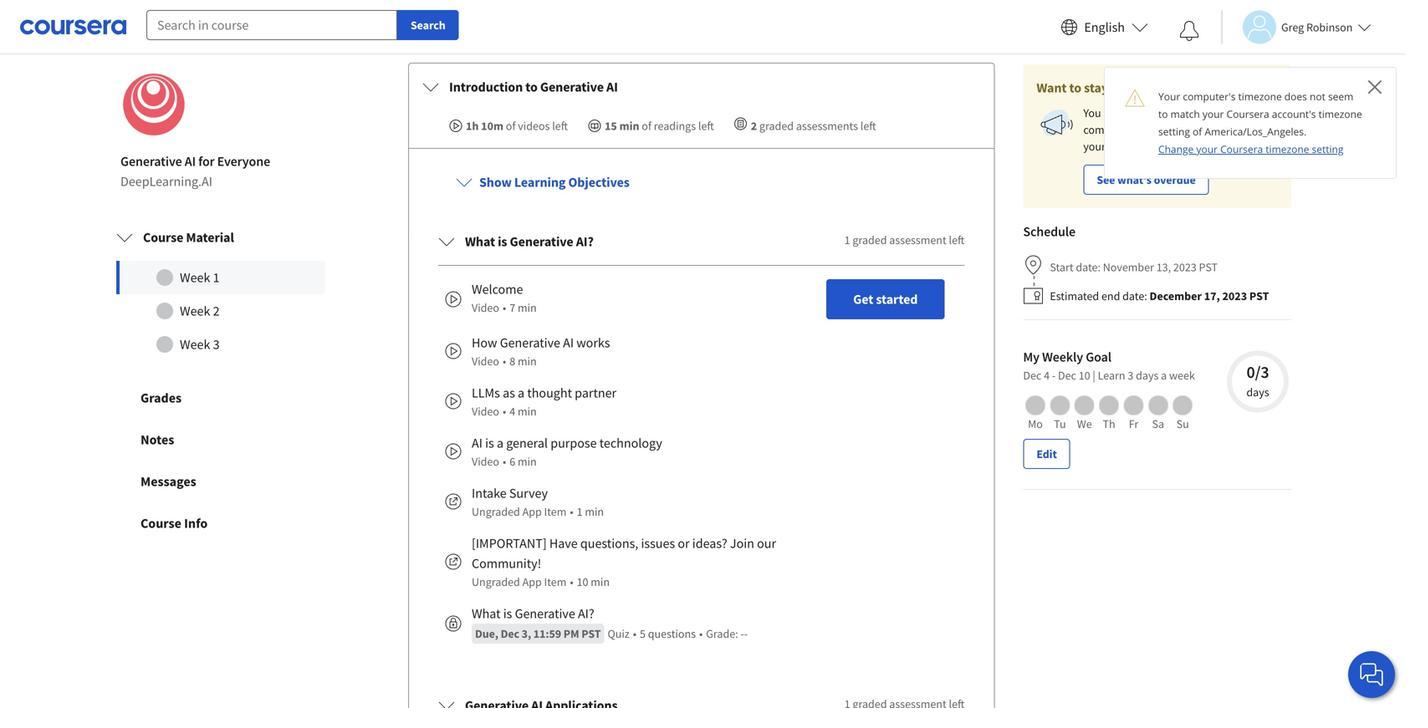 Task type: vqa. For each thing, say whether or not it's contained in the screenshot.


Task type: locate. For each thing, give the bounding box(es) containing it.
ai?
[[576, 234, 594, 250], [578, 606, 594, 622]]

item
[[544, 505, 567, 520], [544, 575, 567, 590]]

timezone down account's
[[1266, 142, 1309, 156]]

0 vertical spatial what
[[465, 234, 495, 250]]

search button
[[397, 10, 459, 40]]

min up questions,
[[585, 505, 604, 520]]

course left info
[[141, 515, 181, 532]]

0 horizontal spatial setting
[[1158, 125, 1190, 138]]

1 horizontal spatial 2023
[[1222, 289, 1247, 304]]

1 horizontal spatial date:
[[1123, 289, 1147, 304]]

video down the llms
[[472, 404, 499, 419]]

setting
[[1158, 125, 1190, 138], [1312, 142, 1344, 156]]

2 vertical spatial week
[[180, 336, 210, 353]]

4 video from the top
[[472, 454, 499, 469]]

a right as
[[518, 385, 525, 402]]

date:
[[1076, 260, 1101, 275], [1123, 289, 1147, 304]]

2 horizontal spatial pst
[[1249, 289, 1269, 304]]

2 horizontal spatial a
[[1161, 368, 1167, 383]]

week 1 link
[[116, 261, 325, 295]]

0 vertical spatial course
[[143, 229, 183, 246]]

a left week
[[1161, 368, 1167, 383]]

• inside ai is a general purpose technology video • 6 min
[[503, 454, 506, 469]]

0 horizontal spatial stay
[[1084, 80, 1108, 96]]

✕ button
[[1367, 73, 1383, 100]]

is for what is generative ai?
[[498, 234, 507, 250]]

3 week from the top
[[180, 336, 210, 353]]

left right videos
[[552, 119, 568, 134]]

2 horizontal spatial 2
[[1129, 106, 1136, 121]]

days left week
[[1136, 368, 1159, 383]]

1 vertical spatial 4
[[510, 404, 515, 419]]

0 vertical spatial ai?
[[576, 234, 594, 250]]

ai? inside what is generative ai? due, dec 3, 11:59 pm pst quiz • 5 questions • grade: --
[[578, 606, 594, 622]]

days down the 0/3
[[1247, 385, 1269, 400]]

0 horizontal spatial days
[[1136, 368, 1159, 383]]

min right 6
[[518, 454, 537, 469]]

. by completing them, you'll stay on track of your learning goal.
[[1083, 106, 1276, 154]]

of right the "track"
[[1266, 122, 1276, 137]]

what up due,
[[472, 606, 501, 622]]

llms
[[472, 385, 500, 402]]

1 horizontal spatial 2
[[751, 119, 757, 134]]

8
[[510, 354, 515, 369]]

to up videos
[[525, 79, 538, 96]]

0 vertical spatial 1
[[844, 233, 850, 248]]

0 horizontal spatial 2023
[[1173, 260, 1197, 275]]

1 vertical spatial graded
[[853, 233, 887, 248]]

1h 10m of videos left
[[466, 119, 568, 134]]

notes
[[141, 432, 174, 448]]

of
[[506, 119, 516, 134], [642, 119, 652, 134], [1266, 122, 1276, 137], [1193, 125, 1202, 138]]

week inside week 1 link
[[180, 270, 210, 286]]

pst up 17,
[[1199, 260, 1218, 275]]

1 horizontal spatial dec
[[1023, 368, 1042, 383]]

video inside llms as a thought partner video • 4 min
[[472, 404, 499, 419]]

6
[[510, 454, 515, 469]]

0 vertical spatial app
[[522, 505, 542, 520]]

1 up have
[[577, 505, 583, 520]]

ai left general
[[472, 435, 483, 452]]

graded left assessment
[[853, 233, 887, 248]]

track?
[[1128, 80, 1164, 96]]

course for course material
[[143, 229, 183, 246]]

1 up "week 2" link
[[213, 270, 220, 286]]

have
[[549, 535, 578, 552]]

1
[[844, 233, 850, 248], [213, 270, 220, 286], [577, 505, 583, 520]]

date: right start
[[1076, 260, 1101, 275]]

course info link
[[100, 503, 341, 545]]

course material button
[[103, 214, 339, 261]]

• left grade:
[[699, 627, 703, 642]]

0 horizontal spatial 4
[[510, 404, 515, 419]]

what inside what is generative ai? due, dec 3, 11:59 pm pst quiz • 5 questions • grade: --
[[472, 606, 501, 622]]

generative up videos
[[540, 79, 604, 96]]

0 vertical spatial week
[[180, 270, 210, 286]]

• down as
[[503, 404, 506, 419]]

timezone up the by
[[1238, 89, 1282, 103]]

of down match
[[1193, 125, 1202, 138]]

generative down show learning objectives button
[[510, 234, 573, 250]]

1 vertical spatial date:
[[1123, 289, 1147, 304]]

your down you'll
[[1196, 142, 1218, 156]]

to up them,
[[1158, 107, 1168, 121]]

a for purpose
[[497, 435, 504, 452]]

pst right the pm
[[581, 627, 601, 642]]

0 vertical spatial on
[[1111, 80, 1126, 96]]

2 down the introduction to generative ai dropdown button
[[751, 119, 757, 134]]

is up welcome
[[498, 234, 507, 250]]

to
[[525, 79, 538, 96], [1069, 80, 1082, 96], [1158, 107, 1168, 121]]

10 left |
[[1079, 368, 1090, 383]]

pst right 17,
[[1249, 289, 1269, 304]]

tu
[[1054, 417, 1066, 432]]

0 vertical spatial days
[[1136, 368, 1159, 383]]

1 vertical spatial timezone
[[1319, 107, 1362, 121]]

info
[[184, 515, 208, 532]]

is inside ai is a general purpose technology video • 6 min
[[485, 435, 494, 452]]

0 horizontal spatial on
[[1111, 80, 1126, 96]]

what's
[[1117, 172, 1152, 188]]

min
[[619, 119, 639, 134], [518, 300, 537, 316], [518, 354, 537, 369], [518, 404, 537, 419], [518, 454, 537, 469], [585, 505, 604, 520], [591, 575, 610, 590]]

• inside [important] have questions, issues or ideas? join our community! ungraded app item • 10 min
[[570, 575, 573, 590]]

video down how on the top of the page
[[472, 354, 499, 369]]

1 vertical spatial ai?
[[578, 606, 594, 622]]

coursera
[[1227, 107, 1269, 121], [1220, 142, 1263, 156]]

min down thought
[[518, 404, 537, 419]]

technology
[[599, 435, 662, 452]]

week for week 3
[[180, 336, 210, 353]]

3 right learn
[[1128, 368, 1134, 383]]

4
[[1044, 368, 1050, 383], [510, 404, 515, 419]]

generative inside dropdown button
[[540, 79, 604, 96]]

to right want
[[1069, 80, 1082, 96]]

app inside intake survey ungraded app item • 1 min
[[522, 505, 542, 520]]

0 horizontal spatial pst
[[581, 627, 601, 642]]

• left 7
[[503, 300, 506, 316]]

grades link
[[100, 377, 341, 419]]

1 week from the top
[[180, 270, 210, 286]]

4 inside llms as a thought partner video • 4 min
[[510, 404, 515, 419]]

help center image
[[1362, 665, 1382, 685]]

week down week 2
[[180, 336, 210, 353]]

of left the readings
[[642, 119, 652, 134]]

graded for assessments
[[759, 119, 794, 134]]

• left 5 on the bottom left
[[633, 627, 637, 642]]

0 horizontal spatial a
[[497, 435, 504, 452]]

2 vertical spatial pst
[[581, 627, 601, 642]]

min right 8
[[518, 354, 537, 369]]

1 vertical spatial what
[[472, 606, 501, 622]]

your down completing
[[1083, 139, 1106, 154]]

item down have
[[544, 575, 567, 590]]

0 horizontal spatial dec
[[501, 627, 519, 642]]

timezone mismatch warning modal dialog
[[1104, 67, 1397, 179]]

2023 right 17,
[[1222, 289, 1247, 304]]

1 horizontal spatial overdue
[[1205, 106, 1248, 121]]

week inside week 3 link
[[180, 336, 210, 353]]

2 app from the top
[[522, 575, 542, 590]]

2023
[[1173, 260, 1197, 275], [1222, 289, 1247, 304]]

10 inside [important] have questions, issues or ideas? join our community! ungraded app item • 10 min
[[577, 575, 588, 590]]

get
[[853, 291, 873, 308]]

video left 6
[[472, 454, 499, 469]]

dec down my
[[1023, 368, 1042, 383]]

chat with us image
[[1358, 662, 1385, 688]]

2 vertical spatial timezone
[[1266, 142, 1309, 156]]

timezone down 'seem'
[[1319, 107, 1362, 121]]

1 horizontal spatial on
[[1224, 122, 1237, 137]]

-
[[1052, 368, 1056, 383], [741, 627, 744, 642], [744, 627, 748, 642]]

[important]
[[472, 535, 547, 552]]

1 vertical spatial days
[[1247, 385, 1269, 400]]

1 horizontal spatial graded
[[853, 233, 887, 248]]

introduction to generative ai
[[449, 79, 618, 96]]

3 video from the top
[[472, 404, 499, 419]]

loud megaphone image image
[[1037, 105, 1077, 145]]

your
[[1203, 107, 1224, 121], [1083, 139, 1106, 154], [1196, 142, 1218, 156]]

2 ungraded from the top
[[472, 575, 520, 590]]

0 vertical spatial 4
[[1044, 368, 1050, 383]]

to for want
[[1069, 80, 1082, 96]]

week inside "week 2" link
[[180, 303, 210, 320]]

ungraded inside intake survey ungraded app item • 1 min
[[472, 505, 520, 520]]

2 right have at the right of page
[[1129, 106, 1136, 121]]

0 vertical spatial graded
[[759, 119, 794, 134]]

2 vertical spatial a
[[497, 435, 504, 452]]

start
[[1050, 260, 1074, 275]]

ai? for what is generative ai?
[[576, 234, 594, 250]]

get started
[[853, 291, 918, 308]]

1 horizontal spatial 3
[[1128, 368, 1134, 383]]

min inside intake survey ungraded app item • 1 min
[[585, 505, 604, 520]]

your inside . by completing them, you'll stay on track of your learning goal.
[[1083, 139, 1106, 154]]

videos
[[518, 119, 550, 134]]

1 horizontal spatial a
[[518, 385, 525, 402]]

0 vertical spatial setting
[[1158, 125, 1190, 138]]

is left general
[[485, 435, 494, 452]]

greg robinson button
[[1221, 10, 1371, 44]]

app
[[522, 505, 542, 520], [522, 575, 542, 590]]

coursera up the "track"
[[1227, 107, 1269, 121]]

Search in course text field
[[146, 10, 397, 40]]

ungraded inside [important] have questions, issues or ideas? join our community! ungraded app item • 10 min
[[472, 575, 520, 590]]

stay right you'll
[[1202, 122, 1221, 137]]

see
[[1097, 172, 1115, 188]]

course for course info
[[141, 515, 181, 532]]

edit button
[[1023, 439, 1070, 469]]

ai? up the pm
[[578, 606, 594, 622]]

1 vertical spatial overdue
[[1154, 172, 1196, 188]]

course left material
[[143, 229, 183, 246]]

1 vertical spatial course
[[141, 515, 181, 532]]

1 vertical spatial stay
[[1202, 122, 1221, 137]]

3
[[213, 336, 220, 353], [1128, 368, 1134, 383]]

1 horizontal spatial days
[[1247, 385, 1269, 400]]

generative inside how generative ai works video • 8 min
[[500, 335, 560, 351]]

is down community!
[[503, 606, 512, 622]]

0 vertical spatial 3
[[213, 336, 220, 353]]

1 vertical spatial a
[[518, 385, 525, 402]]

introduction to generative ai button
[[409, 64, 994, 111]]

pst
[[1199, 260, 1218, 275], [1249, 289, 1269, 304], [581, 627, 601, 642]]

1 horizontal spatial stay
[[1202, 122, 1221, 137]]

1 ungraded from the top
[[472, 505, 520, 520]]

ai up 15
[[606, 79, 618, 96]]

warning image
[[1125, 88, 1145, 108]]

course material
[[143, 229, 234, 246]]

4 down as
[[510, 404, 515, 419]]

app down community!
[[522, 575, 542, 590]]

• left 8
[[503, 354, 506, 369]]

2 video from the top
[[472, 354, 499, 369]]

generative up 8
[[500, 335, 560, 351]]

2023 right 13,
[[1173, 260, 1197, 275]]

0 vertical spatial pst
[[1199, 260, 1218, 275]]

what up welcome
[[465, 234, 495, 250]]

• inside welcome video • 7 min
[[503, 300, 506, 316]]

1 vertical spatial 1
[[213, 270, 220, 286]]

1 horizontal spatial setting
[[1312, 142, 1344, 156]]

0 horizontal spatial to
[[525, 79, 538, 96]]

coursera down the "track"
[[1220, 142, 1263, 156]]

a inside my weekly goal dec 4 - dec 10 | learn 3 days a week
[[1161, 368, 1167, 383]]

ai left for
[[185, 153, 196, 170]]

week 3 link
[[116, 328, 325, 362]]

item down survey
[[544, 505, 567, 520]]

graded left assessments on the right top
[[759, 119, 794, 134]]

• down have
[[570, 575, 573, 590]]

app inside [important] have questions, issues or ideas? join our community! ungraded app item • 10 min
[[522, 575, 542, 590]]

ai? down objectives
[[576, 234, 594, 250]]

a left general
[[497, 435, 504, 452]]

english button
[[1054, 0, 1155, 54]]

what for what is generative ai? due, dec 3, 11:59 pm pst quiz • 5 questions • grade: --
[[472, 606, 501, 622]]

english
[[1084, 19, 1125, 36]]

generative
[[540, 79, 604, 96], [120, 153, 182, 170], [510, 234, 573, 250], [500, 335, 560, 351], [515, 606, 575, 622]]

su
[[1176, 417, 1189, 432]]

want to stay on track?
[[1037, 80, 1164, 96]]

min right 7
[[518, 300, 537, 316]]

overdue
[[1205, 106, 1248, 121], [1154, 172, 1196, 188]]

2 item from the top
[[544, 575, 567, 590]]

setting up change at top right
[[1158, 125, 1190, 138]]

dec down weekly
[[1058, 368, 1076, 383]]

left
[[552, 119, 568, 134], [698, 119, 714, 134], [860, 119, 876, 134], [949, 233, 965, 248]]

estimated
[[1050, 289, 1099, 304]]

0 vertical spatial 2023
[[1173, 260, 1197, 275]]

2 horizontal spatial to
[[1158, 107, 1168, 121]]

1 vertical spatial setting
[[1312, 142, 1344, 156]]

you'll
[[1172, 122, 1199, 137]]

0 horizontal spatial graded
[[759, 119, 794, 134]]

track
[[1239, 122, 1264, 137]]

dec left 3,
[[501, 627, 519, 642]]

10 down have
[[577, 575, 588, 590]]

1 horizontal spatial 1
[[577, 505, 583, 520]]

on up have at the right of page
[[1111, 80, 1126, 96]]

2 week from the top
[[180, 303, 210, 320]]

want
[[1037, 80, 1067, 96]]

intake
[[472, 485, 507, 502]]

of right 10m
[[506, 119, 516, 134]]

days inside my weekly goal dec 4 - dec 10 | learn 3 days a week
[[1136, 368, 1159, 383]]

setting down account's
[[1312, 142, 1344, 156]]

1 video from the top
[[472, 300, 499, 316]]

my weekly goal dec 4 - dec 10 | learn 3 days a week
[[1023, 349, 1195, 383]]

1 vertical spatial 10
[[577, 575, 588, 590]]

to inside your computer's timezone does not seem to match your coursera account's timezone setting of america/los_angeles. change your coursera timezone setting
[[1158, 107, 1168, 121]]

min inside ai is a general purpose technology video • 6 min
[[518, 454, 537, 469]]

1 item from the top
[[544, 505, 567, 520]]

a inside ai is a general purpose technology video • 6 min
[[497, 435, 504, 452]]

1 vertical spatial week
[[180, 303, 210, 320]]

graded for assessment
[[853, 233, 887, 248]]

.
[[1248, 106, 1251, 121]]

0 horizontal spatial date:
[[1076, 260, 1101, 275]]

1 app from the top
[[522, 505, 542, 520]]

min inside llms as a thought partner video • 4 min
[[518, 404, 537, 419]]

0 vertical spatial date:
[[1076, 260, 1101, 275]]

1 vertical spatial on
[[1224, 122, 1237, 137]]

0 vertical spatial timezone
[[1238, 89, 1282, 103]]

a
[[1161, 368, 1167, 383], [518, 385, 525, 402], [497, 435, 504, 452]]

1 vertical spatial app
[[522, 575, 542, 590]]

generative up 11:59
[[515, 606, 575, 622]]

video down welcome
[[472, 300, 499, 316]]

ai
[[606, 79, 618, 96], [185, 153, 196, 170], [563, 335, 574, 351], [472, 435, 483, 452]]

0 horizontal spatial 10
[[577, 575, 588, 590]]

questions
[[648, 627, 696, 642]]

course inside course info link
[[141, 515, 181, 532]]

1 horizontal spatial to
[[1069, 80, 1082, 96]]

ai left works
[[563, 335, 574, 351]]

course inside course material dropdown button
[[143, 229, 183, 246]]

week up week 3
[[180, 303, 210, 320]]

pm
[[564, 627, 579, 642]]

1 up get started button
[[844, 233, 850, 248]]

questions,
[[580, 535, 638, 552]]

0 vertical spatial is
[[498, 234, 507, 250]]

0 vertical spatial 10
[[1079, 368, 1090, 383]]

1 horizontal spatial 4
[[1044, 368, 1050, 383]]

generative up deeplearning.ai
[[120, 153, 182, 170]]

graded
[[759, 119, 794, 134], [853, 233, 887, 248]]

overdue down computer's
[[1205, 106, 1248, 121]]

overdue down change at top right
[[1154, 172, 1196, 188]]

1 horizontal spatial 10
[[1079, 368, 1090, 383]]

ungraded down "intake"
[[472, 505, 520, 520]]

app down survey
[[522, 505, 542, 520]]

2 vertical spatial is
[[503, 606, 512, 622]]

sa
[[1152, 417, 1164, 432]]

we
[[1077, 417, 1092, 432]]

generative inside what is generative ai? due, dec 3, 11:59 pm pst quiz • 5 questions • grade: --
[[515, 606, 575, 622]]

1 vertical spatial pst
[[1249, 289, 1269, 304]]

to inside the introduction to generative ai dropdown button
[[525, 79, 538, 96]]

on
[[1111, 80, 1126, 96], [1224, 122, 1237, 137]]

greg robinson
[[1281, 20, 1353, 35]]

video inside welcome video • 7 min
[[472, 300, 499, 316]]

is inside what is generative ai? due, dec 3, 11:59 pm pst quiz • 5 questions • grade: --
[[503, 606, 512, 622]]

week for week 2
[[180, 303, 210, 320]]

3 down "week 2" link
[[213, 336, 220, 353]]

week up week 2
[[180, 270, 210, 286]]

1 vertical spatial item
[[544, 575, 567, 590]]

0 vertical spatial a
[[1161, 368, 1167, 383]]

• up have
[[570, 505, 573, 520]]

2 up week 3 link
[[213, 303, 220, 320]]

1 vertical spatial 3
[[1128, 368, 1134, 383]]

how
[[472, 335, 497, 351]]

week
[[180, 270, 210, 286], [180, 303, 210, 320], [180, 336, 210, 353]]

welcome video • 7 min
[[472, 281, 537, 316]]

on left the "track"
[[1224, 122, 1237, 137]]

4 down weekly
[[1044, 368, 1050, 383]]

date: right end
[[1123, 289, 1147, 304]]

you have 2 assignments overdue
[[1083, 106, 1248, 121]]

0 vertical spatial ungraded
[[472, 505, 520, 520]]

generative ai for everyone deeplearning.ai
[[120, 153, 270, 190]]

0 vertical spatial coursera
[[1227, 107, 1269, 121]]

stay up you
[[1084, 80, 1108, 96]]

0 vertical spatial item
[[544, 505, 567, 520]]

a inside llms as a thought partner video • 4 min
[[518, 385, 525, 402]]

• left 6
[[503, 454, 506, 469]]

0 horizontal spatial overdue
[[1154, 172, 1196, 188]]

2 vertical spatial 1
[[577, 505, 583, 520]]

1 vertical spatial ungraded
[[472, 575, 520, 590]]

1 vertical spatial is
[[485, 435, 494, 452]]

✕
[[1367, 73, 1383, 100]]

is for ai is a general purpose technology video • 6 min
[[485, 435, 494, 452]]



Task type: describe. For each thing, give the bounding box(es) containing it.
mo
[[1028, 417, 1043, 432]]

notes link
[[100, 419, 341, 461]]

3 inside my weekly goal dec 4 - dec 10 | learn 3 days a week
[[1128, 368, 1134, 383]]

general
[[506, 435, 548, 452]]

material
[[186, 229, 234, 246]]

match
[[1171, 107, 1200, 121]]

assessments
[[796, 119, 858, 134]]

|
[[1093, 368, 1096, 383]]

week 2
[[180, 303, 220, 320]]

13,
[[1156, 260, 1171, 275]]

left right assessments on the right top
[[860, 119, 876, 134]]

pst inside what is generative ai? due, dec 3, 11:59 pm pst quiz • 5 questions • grade: --
[[581, 627, 601, 642]]

learn
[[1098, 368, 1125, 383]]

week 3
[[180, 336, 220, 353]]

goal
[[1086, 349, 1112, 366]]

computer's
[[1183, 89, 1236, 103]]

2 horizontal spatial dec
[[1058, 368, 1076, 383]]

what for what is generative ai?
[[465, 234, 495, 250]]

to for introduction
[[525, 79, 538, 96]]

join
[[730, 535, 754, 552]]

objectives
[[568, 174, 630, 191]]

generative for what is generative ai? due, dec 3, 11:59 pm pst quiz • 5 questions • grade: --
[[515, 606, 575, 622]]

them,
[[1141, 122, 1170, 137]]

show learning objectives
[[479, 174, 630, 191]]

what is generative ai?
[[465, 234, 594, 250]]

min inside [important] have questions, issues or ideas? join our community! ungraded app item • 10 min
[[591, 575, 610, 590]]

everyone
[[217, 153, 270, 170]]

purpose
[[551, 435, 597, 452]]

• inside llms as a thought partner video • 4 min
[[503, 404, 506, 419]]

llms as a thought partner video • 4 min
[[472, 385, 617, 419]]

seem
[[1328, 89, 1354, 103]]

issues
[[641, 535, 675, 552]]

survey
[[509, 485, 548, 502]]

17,
[[1204, 289, 1220, 304]]

as
[[503, 385, 515, 402]]

overdue inside button
[[1154, 172, 1196, 188]]

thought
[[527, 385, 572, 402]]

weekly
[[1042, 349, 1083, 366]]

fr
[[1129, 417, 1138, 432]]

messages
[[141, 474, 196, 490]]

1 vertical spatial coursera
[[1220, 142, 1263, 156]]

min inside welcome video • 7 min
[[518, 300, 537, 316]]

course info
[[141, 515, 208, 532]]

welcome
[[472, 281, 523, 298]]

10m
[[481, 119, 503, 134]]

• inside intake survey ungraded app item • 1 min
[[570, 505, 573, 520]]

ai inside how generative ai works video • 8 min
[[563, 335, 574, 351]]

0 horizontal spatial 3
[[213, 336, 220, 353]]

how generative ai works video • 8 min
[[472, 335, 610, 369]]

change your coursera timezone setting link
[[1158, 142, 1344, 156]]

messages link
[[100, 461, 341, 503]]

generative for what is generative ai?
[[510, 234, 573, 250]]

show notifications image
[[1179, 21, 1199, 41]]

1 inside intake survey ungraded app item • 1 min
[[577, 505, 583, 520]]

a for partner
[[518, 385, 525, 402]]

ai inside dropdown button
[[606, 79, 618, 96]]

deeplearning.ai
[[120, 173, 212, 190]]

video inside how generative ai works video • 8 min
[[472, 354, 499, 369]]

1 vertical spatial 2023
[[1222, 289, 1247, 304]]

ai inside ai is a general purpose technology video • 6 min
[[472, 435, 483, 452]]

0/3
[[1247, 362, 1269, 383]]

search
[[411, 18, 445, 33]]

goal.
[[1150, 139, 1174, 154]]

quiz
[[608, 627, 630, 642]]

0 horizontal spatial 1
[[213, 270, 220, 286]]

video inside ai is a general purpose technology video • 6 min
[[472, 454, 499, 469]]

15
[[605, 119, 617, 134]]

works
[[576, 335, 610, 351]]

of inside your computer's timezone does not seem to match your coursera account's timezone setting of america/los_angeles. change your coursera timezone setting
[[1193, 125, 1202, 138]]

item inside intake survey ungraded app item • 1 min
[[544, 505, 567, 520]]

ai? for what is generative ai? due, dec 3, 11:59 pm pst quiz • 5 questions • grade: --
[[578, 606, 594, 622]]

show
[[479, 174, 512, 191]]

7
[[510, 300, 515, 316]]

generative inside generative ai for everyone deeplearning.ai
[[120, 153, 182, 170]]

item inside [important] have questions, issues or ideas? join our community! ungraded app item • 10 min
[[544, 575, 567, 590]]

start date: november 13, 2023 pst
[[1050, 260, 1218, 275]]

learning
[[1108, 139, 1148, 154]]

0 horizontal spatial 2
[[213, 303, 220, 320]]

generative for introduction to generative ai
[[540, 79, 604, 96]]

schedule
[[1023, 224, 1076, 240]]

dec inside what is generative ai? due, dec 3, 11:59 pm pst quiz • 5 questions • grade: --
[[501, 627, 519, 642]]

your computer's timezone does not seem to match your coursera account's timezone setting of america/los_angeles. change your coursera timezone setting
[[1158, 89, 1362, 156]]

introduction
[[449, 79, 523, 96]]

readings
[[654, 119, 696, 134]]

of inside . by completing them, you'll stay on track of your learning goal.
[[1266, 122, 1276, 137]]

intake survey ungraded app item • 1 min
[[472, 485, 604, 520]]

- inside my weekly goal dec 4 - dec 10 | learn 3 days a week
[[1052, 368, 1056, 383]]

1 horizontal spatial pst
[[1199, 260, 1218, 275]]

greg
[[1281, 20, 1304, 35]]

• inside how generative ai works video • 8 min
[[503, 354, 506, 369]]

account's
[[1272, 107, 1316, 121]]

get started button
[[826, 280, 945, 320]]

coursera image
[[20, 14, 126, 40]]

november
[[1103, 260, 1154, 275]]

deeplearning.ai image
[[120, 71, 187, 138]]

for
[[198, 153, 215, 170]]

on inside . by completing them, you'll stay on track of your learning goal.
[[1224, 122, 1237, 137]]

0 vertical spatial stay
[[1084, 80, 1108, 96]]

stay inside . by completing them, you'll stay on track of your learning goal.
[[1202, 122, 1221, 137]]

th
[[1103, 417, 1115, 432]]

week 1
[[180, 270, 220, 286]]

you
[[1083, 106, 1101, 121]]

min inside how generative ai works video • 8 min
[[518, 354, 537, 369]]

week
[[1169, 368, 1195, 383]]

min right 15
[[619, 119, 639, 134]]

estimated end date: december 17, 2023 pst
[[1050, 289, 1269, 304]]

2 horizontal spatial 1
[[844, 233, 850, 248]]

community!
[[472, 556, 541, 572]]

locked image
[[445, 616, 462, 633]]

show learning objectives button
[[442, 162, 643, 203]]

grades
[[141, 390, 182, 407]]

2 graded assessments left
[[751, 119, 876, 134]]

robinson
[[1306, 20, 1353, 35]]

left right assessment
[[949, 233, 965, 248]]

ai inside generative ai for everyone deeplearning.ai
[[185, 153, 196, 170]]

your
[[1158, 89, 1180, 103]]

does
[[1285, 89, 1307, 103]]

see what's overdue
[[1097, 172, 1196, 188]]

ai is a general purpose technology video • 6 min
[[472, 435, 662, 469]]

not
[[1310, 89, 1326, 103]]

4 inside my weekly goal dec 4 - dec 10 | learn 3 days a week
[[1044, 368, 1050, 383]]

america/los_angeles.
[[1205, 125, 1307, 138]]

1 graded assessment left
[[844, 233, 965, 248]]

is for what is generative ai? due, dec 3, 11:59 pm pst quiz • 5 questions • grade: --
[[503, 606, 512, 622]]

left right the readings
[[698, 119, 714, 134]]

assessment
[[889, 233, 947, 248]]

december
[[1150, 289, 1202, 304]]

my
[[1023, 349, 1040, 366]]

your down computer's
[[1203, 107, 1224, 121]]

0 vertical spatial overdue
[[1205, 106, 1248, 121]]

10 inside my weekly goal dec 4 - dec 10 | learn 3 days a week
[[1079, 368, 1090, 383]]

1h
[[466, 119, 479, 134]]

week for week 1
[[180, 270, 210, 286]]



